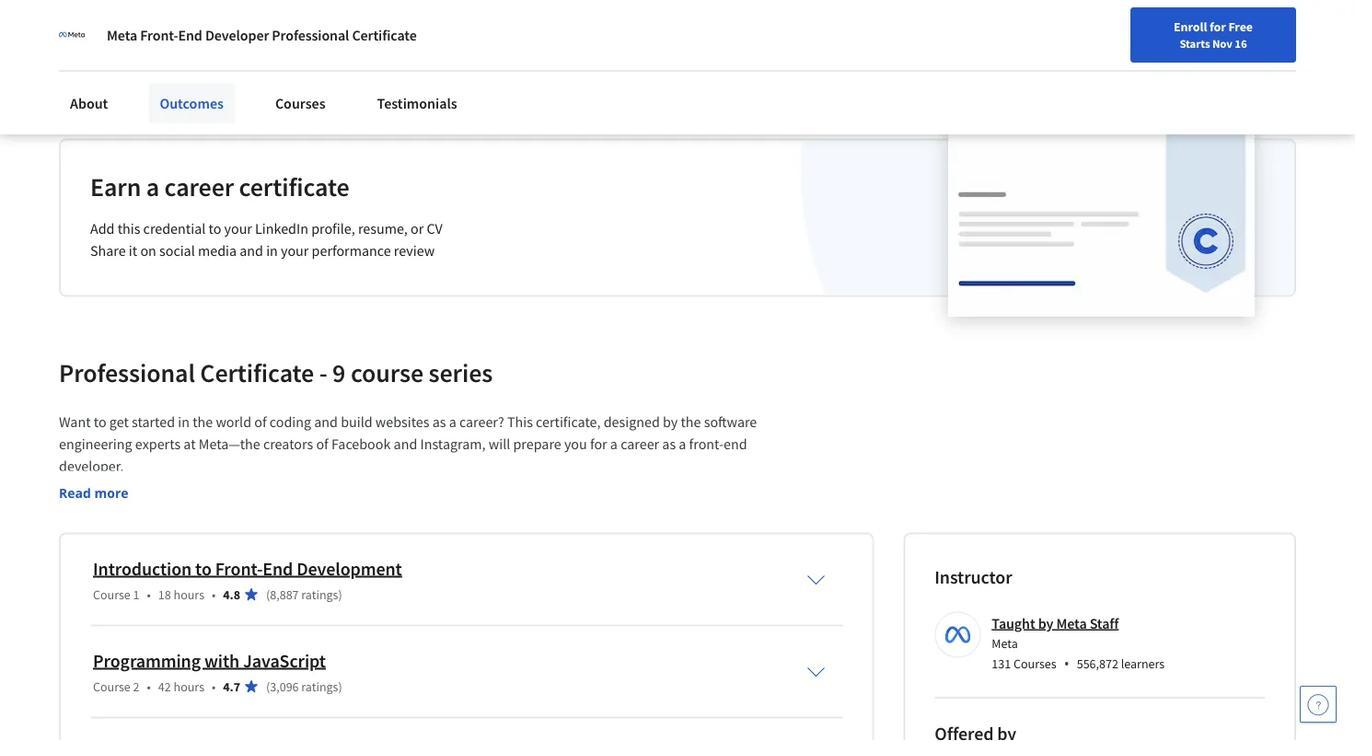 Task type: locate. For each thing, give the bounding box(es) containing it.
by right taught
[[1039, 615, 1054, 633]]

javascript
[[243, 650, 326, 673]]

1 vertical spatial career
[[621, 436, 660, 454]]

on down ¹lightcast™
[[99, 63, 113, 79]]

2 course from the top
[[93, 679, 131, 695]]

in down linkedin
[[266, 242, 278, 261]]

developer.
[[59, 458, 124, 476]]

1 vertical spatial ratings
[[302, 679, 338, 695]]

1 vertical spatial front-
[[215, 558, 263, 581]]

0 vertical spatial your
[[818, 58, 842, 75]]

0 vertical spatial as
[[433, 414, 446, 432]]

( 8,887 ratings )
[[266, 587, 342, 603]]

states,
[[276, 44, 312, 61]]

your up media
[[224, 220, 252, 239]]

0 horizontal spatial career
[[164, 171, 234, 203]]

end up the 8,887
[[263, 558, 293, 581]]

certificate up states
[[352, 26, 417, 44]]

program
[[116, 63, 162, 79]]

0 vertical spatial certificate
[[352, 26, 417, 44]]

course left 1
[[93, 587, 131, 603]]

your down linkedin
[[281, 242, 309, 261]]

1 vertical spatial for
[[590, 436, 608, 454]]

as
[[433, 414, 446, 432], [663, 436, 676, 454]]

end
[[178, 26, 202, 44], [263, 558, 293, 581]]

1 vertical spatial certificate
[[200, 357, 314, 389]]

2 ( from the top
[[266, 679, 270, 695]]

1 horizontal spatial as
[[663, 436, 676, 454]]

for up 'nov'
[[1210, 18, 1227, 35]]

software
[[704, 414, 757, 432]]

hours right 42
[[174, 679, 205, 695]]

to inside want to get started in the world of coding and build websites as a career? this certificate, designed by the software engineering experts at meta—the creators of facebook and instagram, will prepare you for a career as a front-end developer. read more
[[94, 414, 106, 432]]

9
[[333, 357, 346, 389]]

( down javascript
[[266, 679, 270, 695]]

as left front-
[[663, 436, 676, 454]]

meta left staff
[[1057, 615, 1087, 633]]

1 horizontal spatial courses
[[1014, 656, 1057, 673]]

( 3,096 ratings )
[[266, 679, 342, 695]]

0 vertical spatial united
[[237, 44, 273, 61]]

0 horizontal spatial professional
[[59, 357, 195, 389]]

certificate up world
[[200, 357, 314, 389]]

1 course from the top
[[93, 587, 131, 603]]

profile,
[[311, 220, 355, 239]]

of right creators at the bottom of the page
[[316, 436, 329, 454]]

0 horizontal spatial of
[[254, 414, 267, 432]]

and down websites
[[394, 436, 418, 454]]

professional up responses,
[[272, 26, 349, 44]]

• left 556,872
[[1065, 654, 1070, 674]]

ratings right the 8,887
[[302, 587, 338, 603]]

) for programming with javascript
[[338, 679, 342, 695]]

0 vertical spatial of
[[254, 414, 267, 432]]

0 vertical spatial and
[[240, 242, 263, 261]]

1 hours from the top
[[174, 587, 205, 603]]

in up at
[[178, 414, 190, 432]]

1 vertical spatial (
[[266, 679, 270, 695]]

1 vertical spatial and
[[314, 414, 338, 432]]

meta up program
[[107, 26, 137, 44]]

0 horizontal spatial front-
[[140, 26, 178, 44]]

ratings right 3,096
[[302, 679, 338, 695]]

series
[[429, 357, 493, 389]]

media
[[198, 242, 237, 261]]

1 horizontal spatial end
[[263, 558, 293, 581]]

( down introduction to front-end development link
[[266, 587, 270, 603]]

556,872
[[1077, 656, 1119, 673]]

0 horizontal spatial in
[[178, 414, 190, 432]]

0 horizontal spatial your
[[224, 220, 252, 239]]

front-
[[140, 26, 178, 44], [215, 558, 263, 581]]

0 vertical spatial to
[[209, 220, 221, 239]]

0 horizontal spatial and
[[240, 242, 263, 261]]

certificate
[[352, 26, 417, 44], [200, 357, 314, 389]]

review
[[394, 242, 435, 261]]

english
[[1002, 58, 1047, 76]]

courses down responses,
[[275, 94, 326, 112]]

end
[[724, 436, 748, 454]]

your right the find
[[818, 58, 842, 75]]

developer
[[205, 26, 269, 44]]

introduction to front-end development
[[93, 558, 402, 581]]

0 vertical spatial ratings
[[302, 587, 338, 603]]

1 horizontal spatial career
[[621, 436, 660, 454]]

18
[[158, 587, 171, 603]]

1 horizontal spatial certificate
[[352, 26, 417, 44]]

ratings for front-
[[302, 587, 338, 603]]

0 horizontal spatial end
[[178, 26, 202, 44]]

) down development
[[338, 587, 342, 603]]

1 ( from the top
[[266, 587, 270, 603]]

enroll
[[1174, 18, 1208, 35]]

this
[[507, 414, 533, 432]]

resume,
[[358, 220, 408, 239]]

united
[[237, 44, 273, 61], [314, 63, 351, 79]]

0 vertical spatial (
[[266, 587, 270, 603]]

meta up the '131'
[[992, 636, 1019, 653]]

1 vertical spatial on
[[140, 242, 156, 261]]

courses right the '131'
[[1014, 656, 1057, 673]]

performance
[[312, 242, 391, 261]]

career up credential
[[164, 171, 234, 203]]

1 ratings from the top
[[302, 587, 338, 603]]

2 horizontal spatial meta
[[1057, 615, 1087, 633]]

meta image
[[59, 22, 85, 48]]

to up course 1 • 18 hours •
[[195, 558, 212, 581]]

6/30/23.
[[353, 44, 397, 61]]

the up at
[[193, 414, 213, 432]]

2 hours from the top
[[174, 679, 205, 695]]

1 vertical spatial )
[[338, 679, 342, 695]]

enroll for free starts nov 16
[[1174, 18, 1254, 51]]

english button
[[969, 37, 1080, 97]]

1 vertical spatial in
[[178, 414, 190, 432]]

None search field
[[263, 48, 603, 85]]

1 horizontal spatial by
[[1039, 615, 1054, 633]]

2 vertical spatial meta
[[992, 636, 1019, 653]]

end up the graduate at the left of the page
[[178, 26, 202, 44]]

new
[[845, 58, 869, 75]]

3,096
[[270, 679, 299, 695]]

and right media
[[240, 242, 263, 261]]

1 vertical spatial of
[[316, 436, 329, 454]]

on inside ¹lightcast™ job postings report, united states, 7/1/22-6/30/23. ²based on program graduate survey responses, united states 2021.
[[99, 63, 113, 79]]

about
[[70, 94, 108, 112]]

131
[[992, 656, 1012, 673]]

0 vertical spatial course
[[93, 587, 131, 603]]

0 vertical spatial in
[[266, 242, 278, 261]]

1 horizontal spatial on
[[140, 242, 156, 261]]

course
[[93, 587, 131, 603], [93, 679, 131, 695]]

0 vertical spatial on
[[99, 63, 113, 79]]

0 horizontal spatial as
[[433, 414, 446, 432]]

0 horizontal spatial courses
[[275, 94, 326, 112]]

2 the from the left
[[681, 414, 701, 432]]

on right it
[[140, 242, 156, 261]]

0 vertical spatial meta
[[107, 26, 137, 44]]

of right world
[[254, 414, 267, 432]]

a
[[146, 171, 159, 203], [449, 414, 457, 432], [611, 436, 618, 454], [679, 436, 687, 454]]

career
[[164, 171, 234, 203], [621, 436, 660, 454]]

0 horizontal spatial united
[[237, 44, 273, 61]]

coding
[[270, 414, 311, 432]]

• right 1
[[147, 587, 151, 603]]

hours right the 18
[[174, 587, 205, 603]]

1 vertical spatial hours
[[174, 679, 205, 695]]

by right designed
[[663, 414, 678, 432]]

• right 2
[[147, 679, 151, 695]]

in
[[266, 242, 278, 261], [178, 414, 190, 432]]

1 vertical spatial united
[[314, 63, 351, 79]]

the up front-
[[681, 414, 701, 432]]

1 horizontal spatial of
[[316, 436, 329, 454]]

individuals
[[50, 9, 123, 28]]

professional up "get"
[[59, 357, 195, 389]]

by
[[663, 414, 678, 432], [1039, 615, 1054, 633]]

0 horizontal spatial the
[[193, 414, 213, 432]]

united up survey
[[237, 44, 273, 61]]

1 horizontal spatial and
[[314, 414, 338, 432]]

0 vertical spatial hours
[[174, 587, 205, 603]]

2 ratings from the top
[[302, 679, 338, 695]]

and left build
[[314, 414, 338, 432]]

and
[[240, 242, 263, 261], [314, 414, 338, 432], [394, 436, 418, 454]]

1 vertical spatial to
[[94, 414, 106, 432]]

front- up program
[[140, 26, 178, 44]]

course for programming with javascript
[[93, 679, 131, 695]]

more
[[94, 484, 129, 502]]

career inside want to get started in the world of coding and build websites as a career? this certificate, designed by the software engineering experts at meta—the creators of facebook and instagram, will prepare you for a career as a front-end developer. read more
[[621, 436, 660, 454]]

to for introduction
[[195, 558, 212, 581]]

0 vertical spatial by
[[663, 414, 678, 432]]

the
[[193, 414, 213, 432], [681, 414, 701, 432]]

cv
[[427, 220, 443, 239]]

1 horizontal spatial professional
[[272, 26, 349, 44]]

( for javascript
[[266, 679, 270, 695]]

2 ) from the top
[[338, 679, 342, 695]]

0 vertical spatial end
[[178, 26, 202, 44]]

get
[[109, 414, 129, 432]]

) for introduction to front-end development
[[338, 587, 342, 603]]

1 vertical spatial your
[[224, 220, 252, 239]]

courses
[[275, 94, 326, 112], [1014, 656, 1057, 673]]

42
[[158, 679, 171, 695]]

as up the instagram,
[[433, 414, 446, 432]]

0 horizontal spatial by
[[663, 414, 678, 432]]

course
[[351, 357, 424, 389]]

to up media
[[209, 220, 221, 239]]

shopping cart: 1 item image
[[925, 51, 960, 80]]

1 vertical spatial courses
[[1014, 656, 1057, 673]]

hours for introduction
[[174, 587, 205, 603]]

add this credential to your linkedin profile, resume, or cv share it on social media and in your performance review
[[90, 220, 443, 261]]

1 vertical spatial by
[[1039, 615, 1054, 633]]

professional
[[272, 26, 349, 44], [59, 357, 195, 389]]

1 horizontal spatial for
[[1210, 18, 1227, 35]]

to left "get"
[[94, 414, 106, 432]]

1 ) from the top
[[338, 587, 342, 603]]

your
[[818, 58, 842, 75], [224, 220, 252, 239], [281, 242, 309, 261]]

1 horizontal spatial in
[[266, 242, 278, 261]]

linkedin
[[255, 220, 309, 239]]

a right earn
[[146, 171, 159, 203]]

coursera career certificate image
[[949, 119, 1255, 316]]

1 vertical spatial course
[[93, 679, 131, 695]]

0 horizontal spatial meta
[[107, 26, 137, 44]]

2 vertical spatial and
[[394, 436, 418, 454]]

2 vertical spatial to
[[195, 558, 212, 581]]

front- up 4.8
[[215, 558, 263, 581]]

• left 4.8
[[212, 587, 216, 603]]

4.8
[[223, 587, 240, 603]]

1 horizontal spatial your
[[281, 242, 309, 261]]

career down designed
[[621, 436, 660, 454]]

0 vertical spatial professional
[[272, 26, 349, 44]]

hours
[[174, 587, 205, 603], [174, 679, 205, 695]]

a down designed
[[611, 436, 618, 454]]

0 vertical spatial courses
[[275, 94, 326, 112]]

0 horizontal spatial on
[[99, 63, 113, 79]]

1 horizontal spatial front-
[[215, 558, 263, 581]]

ratings
[[302, 587, 338, 603], [302, 679, 338, 695]]

outcomes link
[[149, 83, 235, 123]]

1 horizontal spatial the
[[681, 414, 701, 432]]

for right the you
[[590, 436, 608, 454]]

nov
[[1213, 36, 1233, 51]]

course left 2
[[93, 679, 131, 695]]

career?
[[460, 414, 505, 432]]

a left front-
[[679, 436, 687, 454]]

0 horizontal spatial for
[[590, 436, 608, 454]]

0 vertical spatial for
[[1210, 18, 1227, 35]]

united down the 7/1/22-
[[314, 63, 351, 79]]

course for introduction to front-end development
[[93, 587, 131, 603]]

) right 3,096
[[338, 679, 342, 695]]

2 horizontal spatial and
[[394, 436, 418, 454]]

0 vertical spatial )
[[338, 587, 342, 603]]

build
[[341, 414, 373, 432]]



Task type: describe. For each thing, give the bounding box(es) containing it.
1
[[133, 587, 140, 603]]

to for want
[[94, 414, 106, 432]]

experts
[[135, 436, 181, 454]]

earn
[[90, 171, 141, 203]]

credential
[[143, 220, 206, 239]]

¹lightcast™
[[59, 44, 121, 61]]

help center image
[[1308, 694, 1330, 716]]

survey
[[216, 63, 251, 79]]

programming with javascript link
[[93, 650, 326, 673]]

read more button
[[59, 484, 129, 503]]

read
[[59, 484, 91, 502]]

report,
[[194, 44, 234, 61]]

4.7
[[223, 679, 240, 695]]

creators
[[263, 436, 313, 454]]

ratings for javascript
[[302, 679, 338, 695]]

social
[[159, 242, 195, 261]]

1 vertical spatial end
[[263, 558, 293, 581]]

front-
[[690, 436, 724, 454]]

staff
[[1090, 615, 1119, 633]]

certificate
[[239, 171, 350, 203]]

a up the instagram,
[[449, 414, 457, 432]]

by inside want to get started in the world of coding and build websites as a career? this certificate, designed by the software engineering experts at meta—the creators of facebook and instagram, will prepare you for a career as a front-end developer. read more
[[663, 414, 678, 432]]

learners
[[1122, 656, 1165, 673]]

at
[[184, 436, 196, 454]]

with
[[204, 650, 240, 673]]

this
[[118, 220, 140, 239]]

taught by meta staff image
[[938, 615, 979, 656]]

show notifications image
[[1107, 60, 1129, 82]]

you
[[565, 436, 587, 454]]

earn a career certificate
[[90, 171, 350, 203]]

it
[[129, 242, 137, 261]]

on inside add this credential to your linkedin profile, resume, or cv share it on social media and in your performance review
[[140, 242, 156, 261]]

designed
[[604, 414, 660, 432]]

in inside add this credential to your linkedin profile, resume, or cv share it on social media and in your performance review
[[266, 242, 278, 261]]

course 2 • 42 hours •
[[93, 679, 216, 695]]

engineering
[[59, 436, 132, 454]]

courses link
[[264, 83, 337, 123]]

0 horizontal spatial certificate
[[200, 357, 314, 389]]

coursera image
[[22, 52, 139, 81]]

2 vertical spatial your
[[281, 242, 309, 261]]

courses inside taught by meta staff meta 131 courses • 556,872 learners
[[1014, 656, 1057, 673]]

• left 4.7
[[212, 679, 216, 695]]

about link
[[59, 83, 119, 123]]

or
[[411, 220, 424, 239]]

hours for programming
[[174, 679, 205, 695]]

certificate,
[[536, 414, 601, 432]]

postings
[[146, 44, 192, 61]]

introduction to front-end development link
[[93, 558, 402, 581]]

prepare
[[514, 436, 562, 454]]

want
[[59, 414, 91, 432]]

started
[[132, 414, 175, 432]]

meta front-end developer professional certificate
[[107, 26, 417, 44]]

testimonials link
[[366, 83, 469, 123]]

16
[[1235, 36, 1248, 51]]

1 vertical spatial professional
[[59, 357, 195, 389]]

instagram,
[[420, 436, 486, 454]]

taught
[[992, 615, 1036, 633]]

introduction
[[93, 558, 192, 581]]

starts
[[1180, 36, 1211, 51]]

outcomes
[[160, 94, 224, 112]]

world
[[216, 414, 252, 432]]

will
[[489, 436, 511, 454]]

1 the from the left
[[193, 414, 213, 432]]

8,887
[[270, 587, 299, 603]]

-
[[319, 357, 328, 389]]

meta—the
[[199, 436, 260, 454]]

career
[[871, 58, 907, 75]]

for inside want to get started in the world of coding and build websites as a career? this certificate, designed by the software engineering experts at meta—the creators of facebook and instagram, will prepare you for a career as a front-end developer. read more
[[590, 436, 608, 454]]

1 horizontal spatial meta
[[992, 636, 1019, 653]]

want to get started in the world of coding and build websites as a career? this certificate, designed by the software engineering experts at meta—the creators of facebook and instagram, will prepare you for a career as a front-end developer. read more
[[59, 414, 760, 502]]

add
[[90, 220, 115, 239]]

programming with javascript
[[93, 650, 326, 673]]

in inside want to get started in the world of coding and build websites as a career? this certificate, designed by the software engineering experts at meta—the creators of facebook and instagram, will prepare you for a career as a front-end developer. read more
[[178, 414, 190, 432]]

facebook
[[332, 436, 391, 454]]

for inside enroll for free starts nov 16
[[1210, 18, 1227, 35]]

testimonials
[[377, 94, 458, 112]]

taught by meta staff link
[[992, 615, 1119, 633]]

individuals link
[[22, 0, 130, 37]]

and inside add this credential to your linkedin profile, resume, or cv share it on social media and in your performance review
[[240, 242, 263, 261]]

states
[[353, 63, 386, 79]]

1 vertical spatial as
[[663, 436, 676, 454]]

¹lightcast™ job postings report, united states, 7/1/22-6/30/23. ²based on program graduate survey responses, united states 2021.
[[59, 44, 417, 79]]

find your new career
[[791, 58, 907, 75]]

share
[[90, 242, 126, 261]]

to inside add this credential to your linkedin profile, resume, or cv share it on social media and in your performance review
[[209, 220, 221, 239]]

programming
[[93, 650, 201, 673]]

taught by meta staff meta 131 courses • 556,872 learners
[[992, 615, 1165, 674]]

7/1/22-
[[315, 44, 353, 61]]

1 vertical spatial meta
[[1057, 615, 1087, 633]]

2
[[133, 679, 140, 695]]

graduate
[[165, 63, 213, 79]]

free
[[1229, 18, 1254, 35]]

find
[[791, 58, 815, 75]]

job
[[123, 44, 144, 61]]

responses,
[[254, 63, 312, 79]]

development
[[297, 558, 402, 581]]

1 horizontal spatial united
[[314, 63, 351, 79]]

websites
[[376, 414, 430, 432]]

( for front-
[[266, 587, 270, 603]]

0 vertical spatial career
[[164, 171, 234, 203]]

2 horizontal spatial your
[[818, 58, 842, 75]]

by inside taught by meta staff meta 131 courses • 556,872 learners
[[1039, 615, 1054, 633]]

• inside taught by meta staff meta 131 courses • 556,872 learners
[[1065, 654, 1070, 674]]

0 vertical spatial front-
[[140, 26, 178, 44]]

instructor
[[935, 566, 1013, 589]]



Task type: vqa. For each thing, say whether or not it's contained in the screenshot.
A prompt is a short piece of code that is given to the large language model as input, and it can be used to control the output of the model in many ways.'s piece
no



